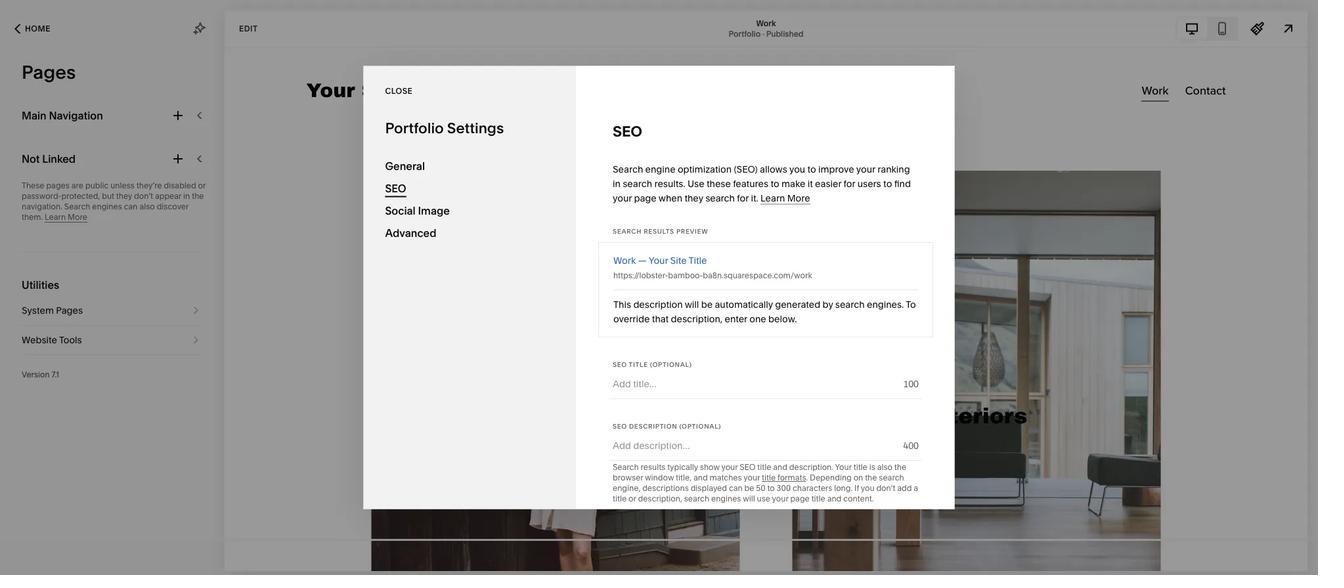 Task type: describe. For each thing, give the bounding box(es) containing it.
is
[[870, 463, 876, 472]]

the right get
[[673, 552, 687, 563]]

14
[[549, 552, 558, 563]]

don't inside the "these pages are public unless they're disabled or password-protected, but they don't appear in the navigation. search engines can also discover them."
[[134, 192, 153, 201]]

the inside . depending on the search engine, descriptions displayed can be 50 to 300 characters long. if you don't add a title or description, search engines will use your page title and content.
[[865, 473, 877, 483]]

appear
[[155, 192, 182, 201]]

portfolio inside work portfolio · published
[[729, 29, 761, 38]]

these pages are public unless they're disabled or password-protected, but they don't appear in the navigation. search engines can also discover them.
[[22, 181, 206, 222]]

characters
[[793, 484, 833, 493]]

also inside the "these pages are public unless they're disabled or password-protected, but they don't appear in the navigation. search engines can also discover them."
[[140, 202, 155, 212]]

users
[[858, 178, 881, 189]]

title formats
[[762, 473, 806, 483]]

not
[[22, 152, 40, 165]]

version
[[22, 370, 50, 380]]

edit
[[239, 24, 258, 33]]

use
[[688, 178, 705, 189]]

dialog containing portfolio settings
[[364, 66, 955, 510]]

image
[[418, 205, 450, 218]]

your up users
[[857, 164, 876, 175]]

close
[[385, 86, 413, 96]]

add a new page to the "main navigation" group image
[[171, 108, 185, 123]]

1 vertical spatial and
[[694, 473, 708, 483]]

search up add
[[879, 473, 904, 483]]

title inside work — your site title https://lobster-bamboo-ba8n.squarespace.com/work
[[689, 255, 707, 266]]

or inside the "these pages are public unless they're disabled or password-protected, but they don't appear in the navigation. search engines can also discover them."
[[198, 181, 206, 191]]

public
[[85, 181, 109, 191]]

website
[[22, 335, 57, 346]]

—
[[638, 255, 647, 266]]

search for search results preview
[[613, 227, 642, 235]]

them.
[[22, 213, 43, 222]]

seo title (optional)
[[613, 360, 692, 368]]

results
[[641, 463, 666, 472]]

description
[[629, 422, 678, 430]]

description
[[633, 299, 683, 310]]

matches
[[710, 473, 742, 483]]

to down allows
[[771, 178, 779, 189]]

your up the matches
[[722, 463, 738, 472]]

they inside the "these pages are public unless they're disabled or password-protected, but they don't appear in the navigation. search engines can also discover them."
[[116, 192, 132, 201]]

use
[[757, 494, 771, 504]]

0 horizontal spatial for
[[737, 193, 749, 204]]

ends
[[515, 552, 537, 563]]

in inside search engine optimization (seo) allows you to improve your ranking in search results. use these features to make it easier for users to find your page when they search for it.
[[613, 178, 621, 189]]

upgrade
[[585, 552, 623, 563]]

work portfolio · published
[[729, 18, 804, 38]]

(seo)
[[734, 164, 758, 175]]

browser
[[613, 473, 643, 483]]

engines.
[[867, 299, 904, 310]]

will inside this description will be automatically generated by search engines. to override that description, enter one below.
[[685, 299, 699, 310]]

page inside search engine optimization (seo) allows you to improve your ranking in search results. use these features to make it easier for users to find your page when they search for it.
[[634, 193, 657, 204]]

they're
[[137, 181, 162, 191]]

search down engine
[[623, 178, 652, 189]]

these
[[22, 181, 44, 191]]

work for —
[[613, 255, 636, 266]]

social
[[385, 205, 416, 218]]

portfolio inside dialog
[[385, 119, 444, 137]]

. depending on the search engine, descriptions displayed can be 50 to 300 characters long. if you don't add a title or description, search engines will use your page title and content.
[[613, 473, 918, 504]]

site.
[[762, 552, 779, 563]]

more inside dialog
[[788, 193, 810, 204]]

·
[[763, 29, 765, 38]]

you inside search engine optimization (seo) allows you to improve your ranking in search results. use these features to make it easier for users to find your page when they search for it.
[[790, 164, 805, 175]]

window
[[645, 473, 674, 483]]

results
[[644, 227, 675, 235]]

description.
[[789, 463, 834, 472]]

your left when on the top
[[613, 193, 632, 204]]

0 horizontal spatial learn more
[[45, 213, 87, 222]]

the inside search results typically show your seo title and description. your title is also the browser window title, and matches your
[[895, 463, 907, 472]]

0 horizontal spatial your
[[475, 552, 494, 563]]

advanced
[[385, 227, 437, 240]]

published
[[767, 29, 804, 38]]

.
[[806, 473, 808, 483]]

find
[[895, 178, 911, 189]]

utilities
[[22, 279, 59, 291]]

below.
[[769, 313, 797, 325]]

seo link
[[385, 178, 555, 200]]

title down engine,
[[613, 494, 627, 504]]

optimization
[[678, 164, 732, 175]]

1 horizontal spatial learn more
[[761, 193, 810, 204]]

social image link
[[385, 200, 555, 222]]

this
[[613, 299, 631, 310]]

allows
[[760, 164, 788, 175]]

displayed
[[691, 484, 727, 493]]

main navigation
[[22, 109, 103, 122]]

website tools
[[22, 335, 82, 346]]

days.
[[560, 552, 582, 563]]

version 7.1
[[22, 370, 59, 380]]

title formats link
[[762, 473, 806, 483]]

that
[[652, 313, 669, 325]]

are
[[71, 181, 83, 191]]

on
[[854, 473, 863, 483]]

100 text field
[[613, 377, 896, 391]]

one
[[750, 313, 766, 325]]

protected,
[[61, 192, 100, 201]]

descriptions
[[643, 484, 689, 493]]

it
[[808, 178, 813, 189]]

engines inside . depending on the search engine, descriptions displayed can be 50 to 300 characters long. if you don't add a title or description, search engines will use your page title and content.
[[711, 494, 741, 504]]

ba8n.squarespace.com/work
[[703, 271, 812, 280]]

your trial ends in 14 days. upgrade now to get the most out of your site.
[[475, 552, 779, 563]]

generated
[[775, 299, 821, 310]]

social image
[[385, 205, 450, 218]]

your right "of" at right bottom
[[741, 552, 760, 563]]

discover
[[157, 202, 189, 212]]

search for search results typically show your seo title and description. your title is also the browser window title, and matches your
[[613, 463, 639, 472]]

0 horizontal spatial learn
[[45, 213, 66, 222]]

or inside . depending on the search engine, descriptions displayed can be 50 to 300 characters long. if you don't add a title or description, search engines will use your page title and content.
[[629, 494, 636, 504]]

will inside . depending on the search engine, descriptions displayed can be 50 to 300 characters long. if you don't add a title or description, search engines will use your page title and content.
[[743, 494, 755, 504]]

search for search engine optimization (seo) allows you to improve your ranking in search results. use these features to make it easier for users to find your page when they search for it.
[[613, 164, 643, 175]]

1 horizontal spatial for
[[844, 178, 856, 189]]

features
[[733, 178, 769, 189]]

website tools button
[[22, 326, 203, 355]]

learn more link for search
[[45, 213, 87, 223]]

depending
[[810, 473, 852, 483]]

close button
[[385, 80, 413, 103]]

navigation
[[49, 109, 103, 122]]



Task type: locate. For each thing, give the bounding box(es) containing it.
2 horizontal spatial in
[[613, 178, 621, 189]]

work up the ·
[[757, 18, 776, 28]]

they down unless
[[116, 192, 132, 201]]

to up 'it'
[[808, 164, 816, 175]]

system pages button
[[22, 296, 203, 325]]

learn more link for make
[[761, 193, 810, 204]]

1 vertical spatial page
[[791, 494, 810, 504]]

1 horizontal spatial engines
[[711, 494, 741, 504]]

the inside the "these pages are public unless they're disabled or password-protected, but they don't appear in the navigation. search engines can also discover them."
[[192, 192, 204, 201]]

1 horizontal spatial also
[[877, 463, 893, 472]]

your left trial
[[475, 552, 494, 563]]

now
[[625, 552, 644, 563]]

1 horizontal spatial portfolio
[[729, 29, 761, 38]]

0 horizontal spatial will
[[685, 299, 699, 310]]

(optional) down that
[[650, 360, 692, 368]]

0 vertical spatial be
[[701, 299, 713, 310]]

system pages
[[22, 305, 83, 316]]

0 horizontal spatial they
[[116, 192, 132, 201]]

in left 14
[[539, 552, 547, 563]]

2 horizontal spatial and
[[827, 494, 842, 504]]

more
[[788, 193, 810, 204], [68, 213, 87, 222]]

don't left add
[[877, 484, 896, 493]]

1 horizontal spatial work
[[757, 18, 776, 28]]

learn more link
[[761, 193, 810, 204], [45, 213, 87, 223]]

1 horizontal spatial in
[[539, 552, 547, 563]]

title up . depending on the search engine, descriptions displayed can be 50 to 300 characters long. if you don't add a title or description, search engines will use your page title and content.
[[758, 463, 771, 472]]

1 vertical spatial learn more link
[[45, 213, 87, 223]]

search down "these"
[[706, 193, 735, 204]]

0 vertical spatial also
[[140, 202, 155, 212]]

engines inside the "these pages are public unless they're disabled or password-protected, but they don't appear in the navigation. search engines can also discover them."
[[92, 202, 122, 212]]

seo description (optional)
[[613, 422, 721, 430]]

disabled
[[164, 181, 196, 191]]

or
[[198, 181, 206, 191], [629, 494, 636, 504]]

easier
[[815, 178, 842, 189]]

1 vertical spatial or
[[629, 494, 636, 504]]

dialog
[[364, 66, 955, 510]]

search inside search engine optimization (seo) allows you to improve your ranking in search results. use these features to make it easier for users to find your page when they search for it.
[[613, 164, 643, 175]]

be inside this description will be automatically generated by search engines. to override that description, enter one below.
[[701, 299, 713, 310]]

work
[[757, 18, 776, 28], [613, 255, 636, 266]]

in down disabled
[[183, 192, 190, 201]]

search right by
[[836, 299, 865, 310]]

when
[[659, 193, 683, 204]]

0 horizontal spatial work
[[613, 255, 636, 266]]

work left the — in the left top of the page
[[613, 255, 636, 266]]

show
[[700, 463, 720, 472]]

more down protected,
[[68, 213, 87, 222]]

0 vertical spatial you
[[790, 164, 805, 175]]

title up on
[[854, 463, 868, 472]]

2 vertical spatial in
[[539, 552, 547, 563]]

preview
[[676, 227, 708, 235]]

pages up tools
[[56, 305, 83, 316]]

the up add
[[895, 463, 907, 472]]

a
[[914, 484, 918, 493]]

they down "use"
[[685, 193, 703, 204]]

search left engine
[[613, 164, 643, 175]]

can down the matches
[[729, 484, 743, 493]]

description, down descriptions
[[638, 494, 682, 504]]

2 horizontal spatial your
[[835, 463, 852, 472]]

be left 50
[[745, 484, 754, 493]]

0 horizontal spatial title
[[629, 360, 648, 368]]

0 horizontal spatial and
[[694, 473, 708, 483]]

your right the — in the left top of the page
[[649, 255, 668, 266]]

description, right that
[[671, 313, 723, 325]]

1 horizontal spatial and
[[773, 463, 788, 472]]

0 vertical spatial learn more
[[761, 193, 810, 204]]

will left use
[[743, 494, 755, 504]]

0 vertical spatial for
[[844, 178, 856, 189]]

your inside search results typically show your seo title and description. your title is also the browser window title, and matches your
[[835, 463, 852, 472]]

1 vertical spatial in
[[183, 192, 190, 201]]

learn more down protected,
[[45, 213, 87, 222]]

improve
[[819, 164, 854, 175]]

your inside work — your site title https://lobster-bamboo-ba8n.squarespace.com/work
[[649, 255, 668, 266]]

0 horizontal spatial also
[[140, 202, 155, 212]]

engines down displayed
[[711, 494, 741, 504]]

be
[[701, 299, 713, 310], [745, 484, 754, 493]]

results.
[[654, 178, 686, 189]]

0 vertical spatial portfolio
[[729, 29, 761, 38]]

description, inside this description will be automatically generated by search engines. to override that description, enter one below.
[[671, 313, 723, 325]]

not linked
[[22, 152, 76, 165]]

engines down but
[[92, 202, 122, 212]]

in inside the "these pages are public unless they're disabled or password-protected, but they don't appear in the navigation. search engines can also discover them."
[[183, 192, 190, 201]]

your up depending
[[835, 463, 852, 472]]

(optional)
[[650, 360, 692, 368], [679, 422, 721, 430]]

they inside search engine optimization (seo) allows you to improve your ranking in search results. use these features to make it easier for users to find your page when they search for it.
[[685, 193, 703, 204]]

0 vertical spatial will
[[685, 299, 699, 310]]

pages
[[46, 181, 70, 191]]

1 vertical spatial will
[[743, 494, 755, 504]]

search
[[623, 178, 652, 189], [706, 193, 735, 204], [836, 299, 865, 310], [879, 473, 904, 483], [684, 494, 709, 504]]

search results preview
[[613, 227, 708, 235]]

description,
[[671, 313, 723, 325], [638, 494, 682, 504]]

1 vertical spatial portfolio
[[385, 119, 444, 137]]

your inside . depending on the search engine, descriptions displayed can be 50 to 300 characters long. if you don't add a title or description, search engines will use your page title and content.
[[772, 494, 789, 504]]

it.
[[751, 193, 759, 204]]

1 horizontal spatial can
[[729, 484, 743, 493]]

automatically
[[715, 299, 773, 310]]

0 vertical spatial (optional)
[[650, 360, 692, 368]]

settings
[[447, 119, 504, 137]]

and down 'long.'
[[827, 494, 842, 504]]

can inside . depending on the search engine, descriptions displayed can be 50 to 300 characters long. if you don't add a title or description, search engines will use your page title and content.
[[729, 484, 743, 493]]

don't
[[134, 192, 153, 201], [877, 484, 896, 493]]

1 horizontal spatial don't
[[877, 484, 896, 493]]

1 vertical spatial don't
[[877, 484, 896, 493]]

system
[[22, 305, 54, 316]]

learn more down "make"
[[761, 193, 810, 204]]

navigation.
[[22, 202, 62, 212]]

1 horizontal spatial learn more link
[[761, 193, 810, 204]]

0 horizontal spatial page
[[634, 193, 657, 204]]

the down is
[[865, 473, 877, 483]]

and up displayed
[[694, 473, 708, 483]]

the
[[192, 192, 204, 201], [895, 463, 907, 472], [865, 473, 877, 483], [673, 552, 687, 563]]

0 vertical spatial in
[[613, 178, 621, 189]]

1 horizontal spatial will
[[743, 494, 755, 504]]

title down override
[[629, 360, 648, 368]]

main
[[22, 109, 46, 122]]

don't inside . depending on the search engine, descriptions displayed can be 50 to 300 characters long. if you don't add a title or description, search engines will use your page title and content.
[[877, 484, 896, 493]]

you up "make"
[[790, 164, 805, 175]]

0 vertical spatial your
[[649, 255, 668, 266]]

page
[[634, 193, 657, 204], [791, 494, 810, 504]]

1 vertical spatial you
[[861, 484, 875, 493]]

1 vertical spatial for
[[737, 193, 749, 204]]

the down disabled
[[192, 192, 204, 201]]

1 horizontal spatial your
[[649, 255, 668, 266]]

search engine optimization (seo) allows you to improve your ranking in search results. use these features to make it easier for users to find your page when they search for it.
[[613, 164, 911, 204]]

search inside the "these pages are public unless they're disabled or password-protected, but they don't appear in the navigation. search engines can also discover them."
[[64, 202, 90, 212]]

your up 50
[[744, 473, 760, 483]]

0 horizontal spatial portfolio
[[385, 119, 444, 137]]

description, inside . depending on the search engine, descriptions displayed can be 50 to 300 characters long. if you don't add a title or description, search engines will use your page title and content.
[[638, 494, 682, 504]]

also
[[140, 202, 155, 212], [877, 463, 893, 472]]

0 horizontal spatial or
[[198, 181, 206, 191]]

portfolio settings
[[385, 119, 504, 137]]

general
[[385, 160, 425, 173]]

0 vertical spatial engines
[[92, 202, 122, 212]]

0 vertical spatial pages
[[22, 61, 76, 83]]

learn more link down protected,
[[45, 213, 87, 223]]

1 horizontal spatial title
[[689, 255, 707, 266]]

1 horizontal spatial they
[[685, 193, 703, 204]]

1 horizontal spatial learn
[[761, 193, 785, 204]]

0 vertical spatial learn more link
[[761, 193, 810, 204]]

in left results.
[[613, 178, 621, 189]]

page inside . depending on the search engine, descriptions displayed can be 50 to 300 characters long. if you don't add a title or description, search engines will use your page title and content.
[[791, 494, 810, 504]]

0 horizontal spatial you
[[790, 164, 805, 175]]

long.
[[834, 484, 853, 493]]

50
[[756, 484, 766, 493]]

to left find
[[884, 178, 892, 189]]

search left results
[[613, 227, 642, 235]]

1 vertical spatial also
[[877, 463, 893, 472]]

to right 50
[[768, 484, 775, 493]]

to inside . depending on the search engine, descriptions displayed can be 50 to 300 characters long. if you don't add a title or description, search engines will use your page title and content.
[[768, 484, 775, 493]]

1 vertical spatial can
[[729, 484, 743, 493]]

page down characters
[[791, 494, 810, 504]]

content.
[[844, 494, 874, 504]]

by
[[823, 299, 833, 310]]

be down the bamboo-
[[701, 299, 713, 310]]

0 horizontal spatial be
[[701, 299, 713, 310]]

site
[[670, 255, 687, 266]]

portfolio left the ·
[[729, 29, 761, 38]]

search inside this description will be automatically generated by search engines. to override that description, enter one below.
[[836, 299, 865, 310]]

0 horizontal spatial more
[[68, 213, 87, 222]]

1 horizontal spatial page
[[791, 494, 810, 504]]

they
[[116, 192, 132, 201], [685, 193, 703, 204]]

pages down the home in the top left of the page
[[22, 61, 76, 83]]

1 vertical spatial work
[[613, 255, 636, 266]]

1 vertical spatial your
[[835, 463, 852, 472]]

0 vertical spatial work
[[757, 18, 776, 28]]

typically
[[667, 463, 698, 472]]

can inside the "these pages are public unless they're disabled or password-protected, but they don't appear in the navigation. search engines can also discover them."
[[124, 202, 138, 212]]

learn more
[[761, 193, 810, 204], [45, 213, 87, 222]]

add a new page to the "not linked" navigation group image
[[171, 152, 185, 166]]

seo
[[613, 122, 642, 140], [385, 182, 407, 195], [613, 360, 627, 368], [613, 422, 627, 430], [740, 463, 756, 472]]

or right disabled
[[198, 181, 206, 191]]

0 vertical spatial learn
[[761, 193, 785, 204]]

0 vertical spatial title
[[689, 255, 707, 266]]

title
[[689, 255, 707, 266], [629, 360, 648, 368]]

1 horizontal spatial or
[[629, 494, 636, 504]]

search results typically show your seo title and description. your title is also the browser window title, and matches your
[[613, 463, 907, 483]]

seo inside search results typically show your seo title and description. your title is also the browser window title, and matches your
[[740, 463, 756, 472]]

300
[[777, 484, 791, 493]]

your down 300
[[772, 494, 789, 504]]

unless
[[111, 181, 135, 191]]

be inside . depending on the search engine, descriptions displayed can be 50 to 300 characters long. if you don't add a title or description, search engines will use your page title and content.
[[745, 484, 754, 493]]

password-
[[22, 192, 61, 201]]

1 vertical spatial (optional)
[[679, 422, 721, 430]]

1 vertical spatial more
[[68, 213, 87, 222]]

get
[[657, 552, 671, 563]]

also right is
[[877, 463, 893, 472]]

(optional) up show
[[679, 422, 721, 430]]

learn right it.
[[761, 193, 785, 204]]

to
[[906, 299, 916, 310]]

can down unless
[[124, 202, 138, 212]]

0 horizontal spatial learn more link
[[45, 213, 87, 223]]

1 horizontal spatial you
[[861, 484, 875, 493]]

learn down navigation.
[[45, 213, 66, 222]]

advanced link
[[385, 222, 555, 245]]

1 horizontal spatial more
[[788, 193, 810, 204]]

you right if
[[861, 484, 875, 493]]

title,
[[676, 473, 692, 483]]

0 horizontal spatial engines
[[92, 202, 122, 212]]

2 vertical spatial your
[[475, 552, 494, 563]]

0 horizontal spatial can
[[124, 202, 138, 212]]

for down improve
[[844, 178, 856, 189]]

work inside work — your site title https://lobster-bamboo-ba8n.squarespace.com/work
[[613, 255, 636, 266]]

page left when on the top
[[634, 193, 657, 204]]

also inside search results typically show your seo title and description. your title is also the browser window title, and matches your
[[877, 463, 893, 472]]

search down protected,
[[64, 202, 90, 212]]

for left it.
[[737, 193, 749, 204]]

0 vertical spatial don't
[[134, 192, 153, 201]]

title right site
[[689, 255, 707, 266]]

and inside . depending on the search engine, descriptions displayed can be 50 to 300 characters long. if you don't add a title or description, search engines will use your page title and content.
[[827, 494, 842, 504]]

400 text field
[[613, 439, 896, 453]]

1 vertical spatial pages
[[56, 305, 83, 316]]

you inside . depending on the search engine, descriptions displayed can be 50 to 300 characters long. if you don't add a title or description, search engines will use your page title and content.
[[861, 484, 875, 493]]

tab list
[[1178, 18, 1238, 39]]

this description will be automatically generated by search engines. to override that description, enter one below.
[[613, 299, 916, 325]]

ranking
[[878, 164, 910, 175]]

learn inside dialog
[[761, 193, 785, 204]]

work for portfolio
[[757, 18, 776, 28]]

(optional) for seo description (optional)
[[679, 422, 721, 430]]

https://lobster-
[[613, 271, 668, 280]]

0 horizontal spatial don't
[[134, 192, 153, 201]]

most
[[689, 552, 711, 563]]

will down the bamboo-
[[685, 299, 699, 310]]

title up 50
[[762, 473, 776, 483]]

make
[[782, 178, 806, 189]]

1 horizontal spatial be
[[745, 484, 754, 493]]

to left get
[[646, 552, 654, 563]]

1 vertical spatial engines
[[711, 494, 741, 504]]

2 vertical spatial and
[[827, 494, 842, 504]]

also down they're
[[140, 202, 155, 212]]

1 vertical spatial description,
[[638, 494, 682, 504]]

portfolio down close button at the left of the page
[[385, 119, 444, 137]]

tools
[[59, 335, 82, 346]]

bamboo-
[[668, 271, 703, 280]]

search down displayed
[[684, 494, 709, 504]]

title
[[758, 463, 771, 472], [854, 463, 868, 472], [762, 473, 776, 483], [613, 494, 627, 504], [812, 494, 826, 504]]

general link
[[385, 155, 555, 178]]

0 vertical spatial and
[[773, 463, 788, 472]]

more down "make"
[[788, 193, 810, 204]]

0 vertical spatial more
[[788, 193, 810, 204]]

0 vertical spatial or
[[198, 181, 206, 191]]

can
[[124, 202, 138, 212], [729, 484, 743, 493]]

1 vertical spatial title
[[629, 360, 648, 368]]

search inside search results typically show your seo title and description. your title is also the browser window title, and matches your
[[613, 463, 639, 472]]

0 vertical spatial can
[[124, 202, 138, 212]]

title down characters
[[812, 494, 826, 504]]

don't down they're
[[134, 192, 153, 201]]

or down engine,
[[629, 494, 636, 504]]

and up title formats link
[[773, 463, 788, 472]]

out
[[714, 552, 728, 563]]

(optional) for seo title (optional)
[[650, 360, 692, 368]]

0 horizontal spatial in
[[183, 192, 190, 201]]

0 vertical spatial page
[[634, 193, 657, 204]]

you
[[790, 164, 805, 175], [861, 484, 875, 493]]

1 vertical spatial be
[[745, 484, 754, 493]]

pages inside button
[[56, 305, 83, 316]]

work inside work portfolio · published
[[757, 18, 776, 28]]

1 vertical spatial learn
[[45, 213, 66, 222]]

formats
[[778, 473, 806, 483]]

1 vertical spatial learn more
[[45, 213, 87, 222]]

engines
[[92, 202, 122, 212], [711, 494, 741, 504]]

search up the browser
[[613, 463, 639, 472]]

home
[[25, 24, 51, 34]]

learn more link down "make"
[[761, 193, 810, 204]]

0 vertical spatial description,
[[671, 313, 723, 325]]



Task type: vqa. For each thing, say whether or not it's contained in the screenshot.
Log
no



